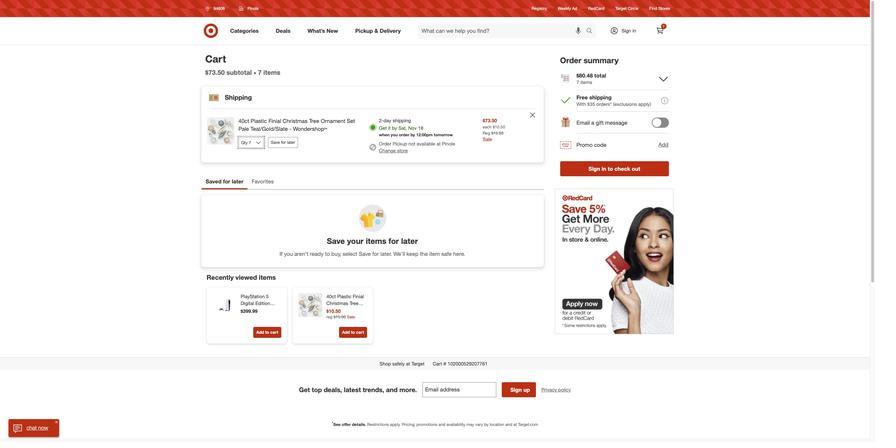 Task type: describe. For each thing, give the bounding box(es) containing it.
up
[[524, 387, 531, 394]]

vary
[[476, 423, 484, 428]]

buy,
[[332, 251, 341, 258]]

add for add to cart
[[342, 330, 350, 335]]

tree for wondershop™
[[350, 301, 359, 307]]

we'll
[[394, 251, 405, 258]]

save for later button
[[268, 137, 298, 148]]

sale inside $73.50 each $10.50 reg $15.00 sale
[[483, 136, 493, 142]]

shipping inside 2-day shipping get it by sat, nov 18 when you order by 12:00pm tomorrow
[[393, 118, 411, 124]]

40ct for 40ct plastic finial christmas tree ornament set - wondershop™
[[327, 294, 336, 300]]

promo
[[577, 142, 593, 148]]

weekly ad link
[[558, 6, 578, 11]]

1 horizontal spatial and
[[439, 423, 446, 428]]

pinole inside order pickup not available at pinole change store
[[442, 141, 456, 147]]

free shipping with $35 orders* (exclusions apply)
[[577, 94, 652, 107]]

chat now dialog
[[9, 420, 59, 438]]

wondershop™ inside "40ct plastic finial christmas tree ornament set - wondershop™"
[[327, 315, 356, 320]]

search
[[584, 28, 600, 35]]

40ct plastic finial christmas tree ornament set pale teal/gold/slate - wondershop™ link
[[239, 117, 359, 133]]

email a gift message
[[577, 119, 628, 126]]

free
[[577, 94, 588, 101]]

for inside 'link'
[[223, 178, 230, 185]]

viewed
[[236, 274, 257, 282]]

at inside the * see offer details. restrictions apply. pricing, promotions and availability may vary by location and at target.com
[[514, 423, 517, 428]]

$10.50 inside $10.50 reg $15.00 sale
[[327, 309, 341, 315]]

pale
[[239, 126, 249, 133]]

cart for cart
[[205, 53, 226, 65]]

shop
[[380, 361, 391, 367]]

7 inside $80.48 total 7 items
[[577, 79, 580, 85]]

plastic for pale
[[251, 118, 267, 125]]

0 horizontal spatial you
[[284, 251, 293, 258]]

cart item ready to fulfill group
[[202, 109, 544, 163]]

save for later
[[271, 140, 295, 145]]

change store button
[[379, 148, 408, 154]]

40ct plastic finial christmas tree ornament set - wondershop™
[[327, 294, 364, 320]]

cart # 102000529207761
[[433, 361, 488, 367]]

1 vertical spatial at
[[406, 361, 411, 367]]

christmas for teal/gold/slate
[[283, 118, 308, 125]]

get inside 2-day shipping get it by sat, nov 18 when you order by 12:00pm tomorrow
[[379, 125, 387, 131]]

chat
[[26, 425, 37, 432]]

sign in
[[622, 28, 637, 34]]

deals,
[[324, 386, 342, 394]]

playstation
[[241, 294, 265, 300]]

94806
[[214, 6, 225, 11]]

save for save your items for later
[[327, 236, 345, 246]]

add button
[[659, 141, 669, 149]]

playstation 5 digital edition console link
[[241, 294, 280, 314]]

add to cart button for 40ct plastic finial christmas tree ornament set - wondershop™
[[339, 328, 367, 339]]

not available radio
[[370, 144, 377, 151]]

saved
[[206, 178, 222, 185]]

search button
[[584, 23, 600, 40]]

2 horizontal spatial and
[[506, 423, 513, 428]]

cart for cart # 102000529207761
[[433, 361, 443, 367]]

at inside order pickup not available at pinole change store
[[437, 141, 441, 147]]

0 horizontal spatial and
[[386, 386, 398, 394]]

deals link
[[270, 23, 299, 38]]

change
[[379, 148, 396, 154]]

top
[[312, 386, 322, 394]]

pickup inside order pickup not available at pinole change store
[[393, 141, 408, 147]]

playstation 5 digital edition console
[[241, 294, 270, 314]]

none radio inside cart item ready to fulfill group
[[370, 124, 377, 131]]

get top deals, latest trends, and more.
[[299, 386, 417, 394]]

favorites
[[252, 178, 274, 185]]

promo code
[[577, 142, 607, 148]]

teal/gold/slate
[[251, 126, 288, 133]]

categories
[[230, 27, 259, 34]]

find
[[650, 6, 658, 11]]

in for sign in
[[633, 28, 637, 34]]

items up the 5
[[259, 274, 276, 282]]

✕ button
[[54, 420, 59, 425]]

recently viewed items
[[207, 274, 276, 282]]

may
[[467, 423, 475, 428]]

102000529207761
[[448, 361, 488, 367]]

in for sign in to check out
[[602, 166, 607, 172]]

#
[[444, 361, 447, 367]]

7 link
[[653, 23, 668, 38]]

order pickup not available at pinole change store
[[379, 141, 456, 154]]

it
[[389, 125, 391, 131]]

18
[[418, 125, 424, 131]]

by for pricing,
[[485, 423, 489, 428]]

each
[[483, 125, 492, 130]]

reg
[[483, 131, 491, 136]]

later for save for later
[[287, 140, 295, 145]]

delivery
[[380, 27, 401, 34]]

$80.48
[[577, 72, 593, 79]]

&
[[375, 27, 379, 34]]

add inside $399.99 add to cart
[[256, 330, 264, 335]]

0 horizontal spatial target
[[412, 361, 425, 367]]

subtotal
[[227, 69, 252, 76]]

stores
[[659, 6, 671, 11]]

save your items for later
[[327, 236, 418, 246]]

deals
[[276, 27, 291, 34]]

store
[[397, 148, 408, 154]]

restrictions
[[368, 423, 389, 428]]

what's new link
[[302, 23, 347, 38]]

finial for teal/gold/slate
[[269, 118, 281, 125]]

redcard link
[[589, 6, 605, 11]]

keep
[[407, 251, 419, 258]]

tree for teal/gold/slate
[[309, 118, 320, 125]]

edition
[[255, 301, 270, 307]]

0 horizontal spatial get
[[299, 386, 310, 394]]

* see offer details. restrictions apply. pricing, promotions and availability may vary by location and at target.com
[[332, 422, 539, 428]]

for left later.
[[373, 251, 379, 258]]

2 horizontal spatial later
[[402, 236, 418, 246]]

trends,
[[363, 386, 385, 394]]

reg
[[327, 315, 333, 320]]

items inside $80.48 total 7 items
[[581, 79, 593, 85]]

sign up button
[[502, 383, 536, 398]]

day
[[384, 118, 392, 124]]

christmas for wondershop™
[[327, 301, 348, 307]]

total
[[595, 72, 607, 79]]

- inside 40ct plastic finial christmas tree ornament set pale teal/gold/slate - wondershop™
[[290, 126, 292, 133]]

policy
[[559, 387, 572, 393]]

ad
[[573, 6, 578, 11]]

check
[[615, 166, 631, 172]]

to inside $399.99 add to cart
[[265, 330, 269, 335]]

pickup & delivery
[[356, 27, 401, 34]]

code
[[595, 142, 607, 148]]

$15.00 inside $10.50 reg $15.00 sale
[[334, 315, 346, 320]]

40ct plastic finial christmas tree ornament set pale teal/gold/slate - wondershop&#8482; image
[[207, 117, 235, 145]]

pinole inside dropdown button
[[248, 6, 259, 11]]

add for add
[[659, 141, 669, 148]]



Task type: vqa. For each thing, say whether or not it's contained in the screenshot.
Cart associated with Cart # 102000529207761
yes



Task type: locate. For each thing, give the bounding box(es) containing it.
target.com
[[519, 423, 539, 428]]

shipping up orders*
[[590, 94, 612, 101]]

save inside save for later button
[[271, 140, 280, 145]]

1 horizontal spatial plastic
[[337, 294, 352, 300]]

1 horizontal spatial order
[[561, 55, 582, 65]]

digital
[[241, 301, 254, 307]]

0 vertical spatial $15.00
[[492, 131, 504, 136]]

saved for later
[[206, 178, 244, 185]]

1 horizontal spatial add to cart button
[[339, 328, 367, 339]]

finial up teal/gold/slate at the top of the page
[[269, 118, 281, 125]]

sale down reg
[[483, 136, 493, 142]]

$15.00 inside $73.50 each $10.50 reg $15.00 sale
[[492, 131, 504, 136]]

$10.50 reg $15.00 sale
[[327, 309, 355, 320]]

0 horizontal spatial pickup
[[356, 27, 373, 34]]

later right saved
[[232, 178, 244, 185]]

0 vertical spatial you
[[391, 132, 398, 138]]

1 vertical spatial cart
[[433, 361, 443, 367]]

order
[[399, 132, 410, 138]]

0 vertical spatial shipping
[[590, 94, 612, 101]]

later for saved for later
[[232, 178, 244, 185]]

set up add to cart
[[349, 308, 357, 314]]

and right location
[[506, 423, 513, 428]]

sign inside button
[[589, 166, 601, 172]]

by down nov in the left of the page
[[411, 132, 416, 138]]

ready
[[310, 251, 324, 258]]

0 horizontal spatial at
[[406, 361, 411, 367]]

1 horizontal spatial at
[[437, 141, 441, 147]]

order up change
[[379, 141, 392, 147]]

get left it
[[379, 125, 387, 131]]

$73.50 each $10.50 reg $15.00 sale
[[483, 118, 506, 142]]

target right safely
[[412, 361, 425, 367]]

0 vertical spatial -
[[290, 126, 292, 133]]

1 vertical spatial order
[[379, 141, 392, 147]]

orders*
[[597, 101, 612, 107]]

set for 40ct plastic finial christmas tree ornament set pale teal/gold/slate - wondershop™
[[347, 118, 355, 125]]

sign in to check out button
[[561, 161, 669, 176]]

details.
[[352, 423, 366, 428]]

with
[[577, 101, 587, 107]]

1 vertical spatial target
[[412, 361, 425, 367]]

0 vertical spatial get
[[379, 125, 387, 131]]

to left buy,
[[325, 251, 330, 258]]

1 horizontal spatial sign
[[589, 166, 601, 172]]

1 horizontal spatial $15.00
[[492, 131, 504, 136]]

saved for later link
[[202, 175, 248, 190]]

when
[[379, 132, 390, 138]]

1 vertical spatial pinole
[[442, 141, 456, 147]]

1 vertical spatial $10.50
[[327, 309, 341, 315]]

sign down target circle link
[[622, 28, 632, 34]]

1 horizontal spatial get
[[379, 125, 387, 131]]

1 horizontal spatial christmas
[[327, 301, 348, 307]]

1 vertical spatial finial
[[353, 294, 364, 300]]

sign left up
[[511, 387, 522, 394]]

1 horizontal spatial 7
[[577, 79, 580, 85]]

2 horizontal spatial sign
[[622, 28, 632, 34]]

order inside order pickup not available at pinole change store
[[379, 141, 392, 147]]

privacy policy
[[542, 387, 572, 393]]

ornament
[[321, 118, 346, 125], [327, 308, 348, 314]]

2 horizontal spatial 7
[[663, 24, 665, 28]]

christmas inside "40ct plastic finial christmas tree ornament set - wondershop™"
[[327, 301, 348, 307]]

to down edition
[[265, 330, 269, 335]]

0 horizontal spatial $73.50
[[205, 69, 225, 76]]

0 horizontal spatial add to cart button
[[253, 328, 281, 339]]

40ct inside "40ct plastic finial christmas tree ornament set - wondershop™"
[[327, 294, 336, 300]]

later
[[287, 140, 295, 145], [232, 178, 244, 185], [402, 236, 418, 246]]

1 horizontal spatial shipping
[[590, 94, 612, 101]]

0 horizontal spatial shipping
[[393, 118, 411, 124]]

wondershop™ inside 40ct plastic finial christmas tree ornament set pale teal/gold/slate - wondershop™
[[293, 126, 327, 133]]

what's new
[[308, 27, 338, 34]]

$73.50 inside $73.50 each $10.50 reg $15.00 sale
[[483, 118, 498, 124]]

add to cart button for playstation 5 digital edition console
[[253, 328, 281, 339]]

1 horizontal spatial tree
[[350, 301, 359, 307]]

what's
[[308, 27, 325, 34]]

0 horizontal spatial pinole
[[248, 6, 259, 11]]

cart
[[205, 53, 226, 65], [433, 361, 443, 367]]

finial for wondershop™
[[353, 294, 364, 300]]

add to cart button
[[253, 328, 281, 339], [339, 328, 367, 339]]

plastic up $10.50 reg $15.00 sale
[[337, 294, 352, 300]]

shipping inside free shipping with $35 orders* (exclusions apply)
[[590, 94, 612, 101]]

add to cart button down $399.99
[[253, 328, 281, 339]]

1 horizontal spatial save
[[327, 236, 345, 246]]

None text field
[[423, 383, 497, 398]]

40ct up $10.50 reg $15.00 sale
[[327, 294, 336, 300]]

cart inside $399.99 add to cart
[[270, 330, 278, 335]]

- inside "40ct plastic finial christmas tree ornament set - wondershop™"
[[358, 308, 360, 314]]

sign in link
[[605, 23, 648, 38]]

1 add to cart button from the left
[[253, 328, 281, 339]]

$73.50 up each
[[483, 118, 498, 124]]

40ct for 40ct plastic finial christmas tree ornament set pale teal/gold/slate - wondershop™
[[239, 118, 249, 125]]

add inside 'button'
[[659, 141, 669, 148]]

order
[[561, 55, 582, 65], [379, 141, 392, 147]]

and
[[386, 386, 398, 394], [439, 423, 446, 428], [506, 423, 513, 428]]

in
[[633, 28, 637, 34], [602, 166, 607, 172]]

save down teal/gold/slate at the top of the page
[[271, 140, 280, 145]]

sat,
[[399, 125, 407, 131]]

1 vertical spatial pickup
[[393, 141, 408, 147]]

you left order
[[391, 132, 398, 138]]

$73.50 left subtotal
[[205, 69, 225, 76]]

now
[[38, 425, 48, 432]]

get left top
[[299, 386, 310, 394]]

set left 2-
[[347, 118, 355, 125]]

and left availability
[[439, 423, 446, 428]]

categories link
[[225, 23, 267, 38]]

target circle
[[616, 6, 639, 11]]

2 horizontal spatial add
[[659, 141, 669, 148]]

1 horizontal spatial by
[[411, 132, 416, 138]]

0 vertical spatial ornament
[[321, 118, 346, 125]]

0 horizontal spatial sign
[[511, 387, 522, 394]]

$15.00 right reg
[[492, 131, 504, 136]]

2-day shipping get it by sat, nov 18 when you order by 12:00pm tomorrow
[[379, 118, 453, 138]]

tree inside 40ct plastic finial christmas tree ornament set pale teal/gold/slate - wondershop™
[[309, 118, 320, 125]]

ornament inside 40ct plastic finial christmas tree ornament set pale teal/gold/slate - wondershop™
[[321, 118, 346, 125]]

plastic up teal/gold/slate at the top of the page
[[251, 118, 267, 125]]

0 horizontal spatial cart
[[270, 330, 278, 335]]

0 vertical spatial pickup
[[356, 27, 373, 34]]

1 horizontal spatial -
[[358, 308, 360, 314]]

0 vertical spatial 40ct
[[239, 118, 249, 125]]

1 vertical spatial $73.50
[[483, 118, 498, 124]]

redcard
[[589, 6, 605, 11]]

christmas inside 40ct plastic finial christmas tree ornament set pale teal/gold/slate - wondershop™
[[283, 118, 308, 125]]

What can we help you find? suggestions appear below search field
[[418, 23, 588, 38]]

pickup inside pickup & delivery link
[[356, 27, 373, 34]]

order up $80.48
[[561, 55, 582, 65]]

7 right subtotal
[[258, 69, 262, 76]]

ornament inside "40ct plastic finial christmas tree ornament set - wondershop™"
[[327, 308, 348, 314]]

0 horizontal spatial finial
[[269, 118, 281, 125]]

0 vertical spatial 7
[[663, 24, 665, 28]]

by right it
[[392, 125, 398, 131]]

target left circle
[[616, 6, 627, 11]]

0 horizontal spatial add
[[256, 330, 264, 335]]

aren't
[[295, 251, 309, 258]]

at down tomorrow
[[437, 141, 441, 147]]

1 horizontal spatial in
[[633, 28, 637, 34]]

pickup left the '&'
[[356, 27, 373, 34]]

latest
[[344, 386, 361, 394]]

1 vertical spatial sale
[[347, 315, 355, 320]]

finial up $10.50 reg $15.00 sale
[[353, 294, 364, 300]]

0 vertical spatial $10.50
[[493, 125, 506, 130]]

sign for sign in to check out
[[589, 166, 601, 172]]

2 horizontal spatial save
[[359, 251, 371, 258]]

0 horizontal spatial sale
[[347, 315, 355, 320]]

plastic
[[251, 118, 267, 125], [337, 294, 352, 300]]

sign down "promo code"
[[589, 166, 601, 172]]

1 horizontal spatial pinole
[[442, 141, 456, 147]]

1 horizontal spatial $10.50
[[493, 125, 506, 130]]

a
[[592, 119, 595, 126]]

cart down the '40ct plastic finial christmas tree ornament set - wondershop™' link
[[356, 330, 364, 335]]

your
[[347, 236, 364, 246]]

ornament for 40ct plastic finial christmas tree ornament set - wondershop™
[[327, 308, 348, 314]]

1 vertical spatial you
[[284, 251, 293, 258]]

set inside "40ct plastic finial christmas tree ornament set - wondershop™"
[[349, 308, 357, 314]]

1 vertical spatial ornament
[[327, 308, 348, 314]]

in left check
[[602, 166, 607, 172]]

1 vertical spatial in
[[602, 166, 607, 172]]

order summary
[[561, 55, 619, 65]]

in down circle
[[633, 28, 637, 34]]

1 vertical spatial sign
[[589, 166, 601, 172]]

message
[[606, 119, 628, 126]]

-
[[290, 126, 292, 133], [358, 308, 360, 314]]

2-
[[379, 118, 384, 124]]

✕
[[55, 421, 58, 425]]

save
[[271, 140, 280, 145], [327, 236, 345, 246], [359, 251, 371, 258]]

*
[[332, 422, 334, 426]]

7 for 7 items
[[258, 69, 262, 76]]

0 horizontal spatial by
[[392, 125, 398, 131]]

set
[[347, 118, 355, 125], [349, 308, 357, 314]]

items right subtotal
[[264, 69, 281, 76]]

order for order summary
[[561, 55, 582, 65]]

for right saved
[[223, 178, 230, 185]]

wondershop™ up add to cart
[[327, 315, 356, 320]]

$15.00 right the reg
[[334, 315, 346, 320]]

add to cart button down $10.50 reg $15.00 sale
[[339, 328, 367, 339]]

sign for sign in
[[622, 28, 632, 34]]

location
[[490, 423, 505, 428]]

0 horizontal spatial in
[[602, 166, 607, 172]]

tomorrow
[[434, 132, 453, 138]]

by for sat,
[[411, 132, 416, 138]]

2 vertical spatial sign
[[511, 387, 522, 394]]

pinole down tomorrow
[[442, 141, 456, 147]]

0 vertical spatial later
[[287, 140, 295, 145]]

finial inside "40ct plastic finial christmas tree ornament set - wondershop™"
[[353, 294, 364, 300]]

0 vertical spatial tree
[[309, 118, 320, 125]]

None radio
[[370, 124, 377, 131]]

0 vertical spatial $73.50
[[205, 69, 225, 76]]

favorites link
[[248, 175, 278, 190]]

to inside button
[[608, 166, 614, 172]]

here.
[[454, 251, 466, 258]]

0 horizontal spatial order
[[379, 141, 392, 147]]

sign for sign up
[[511, 387, 522, 394]]

$10.50 inside $73.50 each $10.50 reg $15.00 sale
[[493, 125, 506, 130]]

plastic for -
[[337, 294, 352, 300]]

- right $10.50 reg $15.00 sale
[[358, 308, 360, 314]]

$15.00
[[492, 131, 504, 136], [334, 315, 346, 320]]

$10.50 up the reg
[[327, 309, 341, 315]]

at right safely
[[406, 361, 411, 367]]

1 horizontal spatial later
[[287, 140, 295, 145]]

cart up $73.50 subtotal
[[205, 53, 226, 65]]

email
[[577, 119, 590, 126]]

to down $10.50 reg $15.00 sale
[[351, 330, 355, 335]]

40ct plastic finial christmas tree ornament set - wondershop™ image
[[299, 294, 322, 318], [299, 294, 322, 318]]

you right if
[[284, 251, 293, 258]]

you inside 2-day shipping get it by sat, nov 18 when you order by 12:00pm tomorrow
[[391, 132, 398, 138]]

$73.50 subtotal
[[205, 69, 252, 76]]

and left "more."
[[386, 386, 398, 394]]

later inside 'link'
[[232, 178, 244, 185]]

weekly ad
[[558, 6, 578, 11]]

2 cart from the left
[[356, 330, 364, 335]]

1 vertical spatial tree
[[350, 301, 359, 307]]

sale up add to cart
[[347, 315, 355, 320]]

find stores
[[650, 6, 671, 11]]

target circle link
[[616, 6, 639, 11]]

40ct inside 40ct plastic finial christmas tree ornament set pale teal/gold/slate - wondershop™
[[239, 118, 249, 125]]

christmas up $10.50 reg $15.00 sale
[[327, 301, 348, 307]]

0 vertical spatial target
[[616, 6, 627, 11]]

sale inside $10.50 reg $15.00 sale
[[347, 315, 355, 320]]

1 cart from the left
[[270, 330, 278, 335]]

cart left # on the right
[[433, 361, 443, 367]]

1 vertical spatial save
[[327, 236, 345, 246]]

wondershop™ up save for later
[[293, 126, 327, 133]]

1 horizontal spatial cart
[[433, 361, 443, 367]]

plastic inside "40ct plastic finial christmas tree ornament set - wondershop™"
[[337, 294, 352, 300]]

set inside 40ct plastic finial christmas tree ornament set pale teal/gold/slate - wondershop™
[[347, 118, 355, 125]]

finial
[[269, 118, 281, 125], [353, 294, 364, 300]]

for inside button
[[281, 140, 286, 145]]

0 vertical spatial pinole
[[248, 6, 259, 11]]

in inside button
[[602, 166, 607, 172]]

save up buy,
[[327, 236, 345, 246]]

0 horizontal spatial christmas
[[283, 118, 308, 125]]

$80.48 total 7 items
[[577, 72, 607, 85]]

0 vertical spatial finial
[[269, 118, 281, 125]]

7 for 7
[[663, 24, 665, 28]]

plastic inside 40ct plastic finial christmas tree ornament set pale teal/gold/slate - wondershop™
[[251, 118, 267, 125]]

offer
[[342, 423, 351, 428]]

1 vertical spatial $15.00
[[334, 315, 346, 320]]

to left check
[[608, 166, 614, 172]]

0 horizontal spatial 7
[[258, 69, 262, 76]]

by right vary
[[485, 423, 489, 428]]

- up save for later
[[290, 126, 292, 133]]

later up keep at left
[[402, 236, 418, 246]]

$73.50 for subtotal
[[205, 69, 225, 76]]

7 down $80.48
[[577, 79, 580, 85]]

console
[[241, 308, 258, 314]]

by inside the * see offer details. restrictions apply. pricing, promotions and availability may vary by location and at target.com
[[485, 423, 489, 428]]

$399.99
[[241, 309, 258, 315]]

save for save for later
[[271, 140, 280, 145]]

1 vertical spatial shipping
[[393, 118, 411, 124]]

pricing,
[[402, 423, 416, 428]]

0 vertical spatial cart
[[205, 53, 226, 65]]

40ct plastic finial christmas tree ornament set - wondershop™ link
[[327, 294, 366, 320]]

registry link
[[532, 6, 547, 11]]

save right "select"
[[359, 251, 371, 258]]

0 horizontal spatial tree
[[309, 118, 320, 125]]

0 horizontal spatial -
[[290, 126, 292, 133]]

0 horizontal spatial 40ct
[[239, 118, 249, 125]]

sign in to check out
[[589, 166, 641, 172]]

$10.50 right each
[[493, 125, 506, 130]]

cart down playstation 5 digital edition console link
[[270, 330, 278, 335]]

$73.50 for each
[[483, 118, 498, 124]]

weekly
[[558, 6, 572, 11]]

1 horizontal spatial sale
[[483, 136, 493, 142]]

later inside button
[[287, 140, 295, 145]]

1 vertical spatial 40ct
[[327, 294, 336, 300]]

christmas up save for later
[[283, 118, 308, 125]]

0 vertical spatial by
[[392, 125, 398, 131]]

2 vertical spatial by
[[485, 423, 489, 428]]

2 vertical spatial save
[[359, 251, 371, 258]]

chat now
[[26, 425, 48, 432]]

pickup up store
[[393, 141, 408, 147]]

wondershop™
[[293, 126, 327, 133], [327, 315, 356, 320]]

if you aren't ready to buy, select save for later. we'll keep the item safe here.
[[280, 251, 466, 258]]

94806 button
[[201, 2, 232, 15]]

not
[[409, 141, 416, 147]]

to
[[608, 166, 614, 172], [325, 251, 330, 258], [265, 330, 269, 335], [351, 330, 355, 335]]

playstation 5 digital edition console image
[[213, 294, 237, 318], [213, 294, 237, 318]]

0 vertical spatial set
[[347, 118, 355, 125]]

1 horizontal spatial finial
[[353, 294, 364, 300]]

privacy policy link
[[542, 387, 572, 394]]

the
[[420, 251, 428, 258]]

for down teal/gold/slate at the top of the page
[[281, 140, 286, 145]]

2 horizontal spatial at
[[514, 423, 517, 428]]

$399.99 add to cart
[[241, 309, 278, 335]]

set for 40ct plastic finial christmas tree ornament set - wondershop™
[[349, 308, 357, 314]]

target redcard save 5% get more every day. in store & online. apply now for a credit or debit redcard. *some restrictions apply. image
[[555, 189, 674, 335]]

order for order pickup not available at pinole change store
[[379, 141, 392, 147]]

new
[[327, 27, 338, 34]]

1 horizontal spatial cart
[[356, 330, 364, 335]]

0 horizontal spatial $15.00
[[334, 315, 346, 320]]

chat now button
[[9, 420, 59, 438]]

apply)
[[639, 101, 652, 107]]

1 vertical spatial 7
[[258, 69, 262, 76]]

1 vertical spatial by
[[411, 132, 416, 138]]

7 down 'stores'
[[663, 24, 665, 28]]

cart
[[270, 330, 278, 335], [356, 330, 364, 335]]

finial inside 40ct plastic finial christmas tree ornament set pale teal/gold/slate - wondershop™
[[269, 118, 281, 125]]

shipping up the sat,
[[393, 118, 411, 124]]

later down 40ct plastic finial christmas tree ornament set pale teal/gold/slate - wondershop™
[[287, 140, 295, 145]]

at left target.com
[[514, 423, 517, 428]]

pinole up categories link
[[248, 6, 259, 11]]

1 vertical spatial plastic
[[337, 294, 352, 300]]

ornament for 40ct plastic finial christmas tree ornament set pale teal/gold/slate - wondershop™
[[321, 118, 346, 125]]

40ct plastic finial christmas tree ornament set pale teal/gold/slate - wondershop™
[[239, 118, 355, 133]]

items down $80.48
[[581, 79, 593, 85]]

2 add to cart button from the left
[[339, 328, 367, 339]]

1 horizontal spatial 40ct
[[327, 294, 336, 300]]

items up if you aren't ready to buy, select save for later. we'll keep the item safe here.
[[366, 236, 387, 246]]

0 vertical spatial at
[[437, 141, 441, 147]]

0 horizontal spatial plastic
[[251, 118, 267, 125]]

0 vertical spatial sign
[[622, 28, 632, 34]]

40ct up the pale
[[239, 118, 249, 125]]

tree inside "40ct plastic finial christmas tree ornament set - wondershop™"
[[350, 301, 359, 307]]

for up we'll
[[389, 236, 399, 246]]

sign inside button
[[511, 387, 522, 394]]



